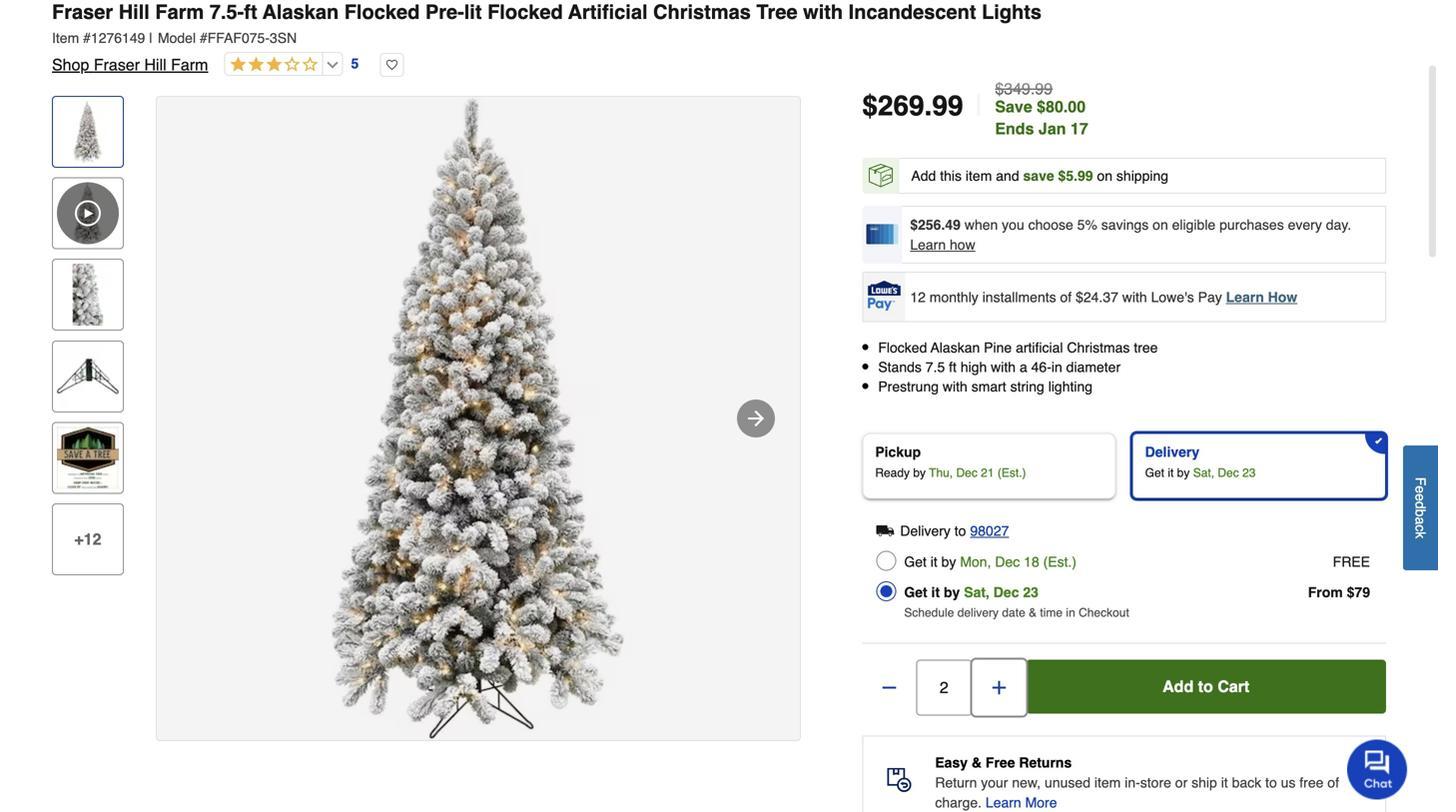 Task type: vqa. For each thing, say whether or not it's contained in the screenshot.
Get it by Mon, Dec 18 (Est.)'s Get
yes



Task type: locate. For each thing, give the bounding box(es) containing it.
1 vertical spatial add
[[1163, 677, 1194, 696]]

how
[[950, 237, 976, 253]]

& inside get it by sat, dec 23 schedule delivery date & time in checkout
[[1029, 606, 1037, 620]]

this
[[940, 168, 962, 184]]

0 vertical spatial a
[[1020, 359, 1028, 375]]

0 vertical spatial 23
[[1243, 466, 1256, 480]]

7.5-
[[210, 0, 244, 23]]

0 vertical spatial on
[[1097, 168, 1113, 184]]

returns
[[1019, 755, 1072, 771]]

dec inside get it by sat, dec 23 schedule delivery date & time in checkout
[[994, 584, 1020, 600]]

hill down model
[[144, 55, 167, 74]]

1 vertical spatial hill
[[144, 55, 167, 74]]

delivery
[[958, 606, 999, 620]]

to
[[955, 523, 967, 539], [1199, 677, 1214, 696], [1266, 775, 1278, 791]]

1 vertical spatial sat,
[[964, 584, 990, 600]]

fraser down 1276149
[[94, 55, 140, 74]]

add for add this item and save $5.99 on shipping
[[912, 168, 936, 184]]

save
[[995, 97, 1033, 116]]

in inside get it by sat, dec 23 schedule delivery date & time in checkout
[[1066, 606, 1076, 620]]

0 horizontal spatial to
[[955, 523, 967, 539]]

installments
[[983, 289, 1057, 305]]

a
[[1020, 359, 1028, 375], [1413, 517, 1429, 525]]

0 horizontal spatial christmas
[[653, 0, 751, 23]]

1 horizontal spatial &
[[1029, 606, 1037, 620]]

or
[[1176, 775, 1188, 791]]

0 vertical spatial (est.)
[[998, 466, 1027, 480]]

1 vertical spatial to
[[1199, 677, 1214, 696]]

ffaf075-
[[208, 30, 270, 46]]

learn down your
[[986, 795, 1022, 811]]

0 horizontal spatial in
[[1052, 359, 1063, 375]]

heart outline image
[[380, 53, 404, 77]]

1 horizontal spatial delivery
[[1146, 444, 1200, 460]]

smart
[[972, 379, 1007, 395]]

ft up ffaf075-
[[244, 0, 257, 23]]

& left free on the right
[[972, 755, 982, 771]]

jan
[[1039, 119, 1066, 138]]

flocked
[[344, 0, 420, 23], [488, 0, 563, 23], [879, 340, 927, 356]]

in right time
[[1066, 606, 1076, 620]]

add
[[912, 168, 936, 184], [1163, 677, 1194, 696]]

item left in-
[[1095, 775, 1121, 791]]

1 horizontal spatial #
[[200, 30, 208, 46]]

to left us
[[1266, 775, 1278, 791]]

learn right pay
[[1226, 289, 1265, 305]]

dec for 18
[[995, 554, 1020, 570]]

0 vertical spatial alaskan
[[263, 0, 339, 23]]

e
[[1413, 486, 1429, 493], [1413, 493, 1429, 501]]

1 horizontal spatial alaskan
[[931, 340, 980, 356]]

hill up 1276149
[[119, 0, 150, 23]]

sat,
[[1194, 466, 1215, 480], [964, 584, 990, 600]]

add inside button
[[1163, 677, 1194, 696]]

1 horizontal spatial (est.)
[[1044, 554, 1077, 570]]

fraser hill farm  #ffaf075-3sn - thumbnail2 image
[[57, 264, 119, 326]]

0 horizontal spatial alaskan
[[263, 0, 339, 23]]

checkout
[[1079, 606, 1130, 620]]

farm down model
[[171, 55, 208, 74]]

item right this
[[966, 168, 992, 184]]

e up d
[[1413, 486, 1429, 493]]

alaskan up 3sn
[[263, 0, 339, 23]]

0 horizontal spatial learn
[[910, 237, 946, 253]]

it inside get it by sat, dec 23 schedule delivery date & time in checkout
[[932, 584, 940, 600]]

to left cart
[[1199, 677, 1214, 696]]

add to cart
[[1163, 677, 1250, 696]]

1 horizontal spatial christmas
[[1067, 340, 1130, 356]]

incandescent
[[849, 0, 977, 23]]

0 horizontal spatial |
[[149, 30, 153, 46]]

1 vertical spatial fraser
[[94, 55, 140, 74]]

in-
[[1125, 775, 1141, 791]]

1 # from the left
[[83, 30, 91, 46]]

0 vertical spatial christmas
[[653, 0, 751, 23]]

0 horizontal spatial of
[[1061, 289, 1072, 305]]

it inside the delivery get it by sat, dec 23
[[1168, 466, 1174, 480]]

to for delivery
[[955, 523, 967, 539]]

2 # from the left
[[200, 30, 208, 46]]

# right item
[[83, 30, 91, 46]]

98027
[[971, 523, 1009, 539]]

time
[[1040, 606, 1063, 620]]

christmas up item number 1 2 7 6 1 4 9 and model number f f a f 0 7 5 - 3 s n element
[[653, 0, 751, 23]]

fraser up item
[[52, 0, 113, 23]]

f e e d b a c k button
[[1404, 445, 1439, 570]]

| inside fraser hill farm 7.5-ft alaskan flocked pre-lit flocked artificial christmas tree with incandescent lights item # 1276149 | model # ffaf075-3sn
[[149, 30, 153, 46]]

|
[[149, 30, 153, 46], [976, 88, 983, 123]]

269
[[878, 90, 925, 122]]

98027 button
[[971, 519, 1009, 543]]

2 vertical spatial to
[[1266, 775, 1278, 791]]

free
[[1300, 775, 1324, 791]]

1 horizontal spatial sat,
[[1194, 466, 1215, 480]]

1 horizontal spatial ft
[[949, 359, 957, 375]]

fraser hill farm  #ffaf075-3sn - thumbnail4 image
[[57, 427, 119, 489]]

0 horizontal spatial add
[[912, 168, 936, 184]]

sat, inside the delivery get it by sat, dec 23
[[1194, 466, 1215, 480]]

1 vertical spatial in
[[1066, 606, 1076, 620]]

to inside easy & free returns return your new, unused item in-store or ship it back to us free of charge.
[[1266, 775, 1278, 791]]

0 horizontal spatial ft
[[244, 0, 257, 23]]

2 vertical spatial get
[[904, 584, 928, 600]]

of right free
[[1328, 775, 1340, 791]]

1 horizontal spatial to
[[1199, 677, 1214, 696]]

1 vertical spatial item
[[1095, 775, 1121, 791]]

1 vertical spatial &
[[972, 755, 982, 771]]

0 vertical spatial learn
[[910, 237, 946, 253]]

0 vertical spatial &
[[1029, 606, 1037, 620]]

0 vertical spatial fraser
[[52, 0, 113, 23]]

1 e from the top
[[1413, 486, 1429, 493]]

farm
[[155, 0, 204, 23], [171, 55, 208, 74]]

# right model
[[200, 30, 208, 46]]

0 horizontal spatial flocked
[[344, 0, 420, 23]]

with
[[803, 0, 843, 23], [1123, 289, 1148, 305], [991, 359, 1016, 375], [943, 379, 968, 395]]

get it by mon, dec 18 (est.)
[[904, 554, 1077, 570]]

flocked up heart outline image
[[344, 0, 420, 23]]

ft
[[244, 0, 257, 23], [949, 359, 957, 375]]

christmas up diameter
[[1067, 340, 1130, 356]]

23 inside get it by sat, dec 23 schedule delivery date & time in checkout
[[1023, 584, 1039, 600]]

1 vertical spatial of
[[1328, 775, 1340, 791]]

on left eligible
[[1153, 217, 1169, 233]]

1 vertical spatial learn
[[1226, 289, 1265, 305]]

it
[[1168, 466, 1174, 480], [931, 554, 938, 570], [932, 584, 940, 600], [1222, 775, 1229, 791]]

ready
[[876, 466, 910, 480]]

alaskan inside flocked alaskan pine artificial christmas tree stands 7.5 ft high with a 46-in diameter prestrung with smart string lighting
[[931, 340, 980, 356]]

(est.) right '18'
[[1044, 554, 1077, 570]]

with right tree
[[803, 0, 843, 23]]

flocked right lit
[[488, 0, 563, 23]]

delivery for to
[[900, 523, 951, 539]]

1 vertical spatial alaskan
[[931, 340, 980, 356]]

flocked up stands
[[879, 340, 927, 356]]

more
[[1026, 795, 1058, 811]]

1 vertical spatial |
[[976, 88, 983, 123]]

you
[[1002, 217, 1025, 233]]

1 vertical spatial farm
[[171, 55, 208, 74]]

how
[[1268, 289, 1298, 305]]

alaskan up high
[[931, 340, 980, 356]]

pay
[[1198, 289, 1223, 305]]

0 horizontal spatial #
[[83, 30, 91, 46]]

1 horizontal spatial a
[[1413, 517, 1429, 525]]

21
[[981, 466, 995, 480]]

dec inside pickup ready by thu, dec 21 (est.)
[[957, 466, 978, 480]]

add left this
[[912, 168, 936, 184]]

by for get it by sat, dec 23 schedule delivery date & time in checkout
[[944, 584, 960, 600]]

lowe's
[[1151, 289, 1195, 305]]

0 vertical spatial to
[[955, 523, 967, 539]]

easy & free returns return your new, unused item in-store or ship it back to us free of charge.
[[935, 755, 1340, 811]]

23 inside the delivery get it by sat, dec 23
[[1243, 466, 1256, 480]]

add to cart button
[[1026, 660, 1387, 714]]

day.
[[1326, 217, 1352, 233]]

back
[[1232, 775, 1262, 791]]

1 horizontal spatial add
[[1163, 677, 1194, 696]]

0 vertical spatial |
[[149, 30, 153, 46]]

0 horizontal spatial sat,
[[964, 584, 990, 600]]

Stepper number input field with increment and decrement buttons number field
[[916, 660, 972, 716]]

high
[[961, 359, 987, 375]]

ft inside flocked alaskan pine artificial christmas tree stands 7.5 ft high with a 46-in diameter prestrung with smart string lighting
[[949, 359, 957, 375]]

1 horizontal spatial item
[[1095, 775, 1121, 791]]

#
[[83, 30, 91, 46], [200, 30, 208, 46]]

by for get it by mon, dec 18 (est.)
[[942, 554, 957, 570]]

dec inside the delivery get it by sat, dec 23
[[1218, 466, 1240, 480]]

1 vertical spatial get
[[904, 554, 927, 570]]

by inside the delivery get it by sat, dec 23
[[1178, 466, 1190, 480]]

to inside button
[[1199, 677, 1214, 696]]

f
[[1413, 477, 1429, 486]]

$ 269 . 99
[[863, 90, 964, 122]]

1 horizontal spatial of
[[1328, 775, 1340, 791]]

| left model
[[149, 30, 153, 46]]

1 vertical spatial ft
[[949, 359, 957, 375]]

in up "lighting"
[[1052, 359, 1063, 375]]

(est.) inside pickup ready by thu, dec 21 (est.)
[[998, 466, 1027, 480]]

1 vertical spatial christmas
[[1067, 340, 1130, 356]]

2 horizontal spatial flocked
[[879, 340, 927, 356]]

1 vertical spatial (est.)
[[1044, 554, 1077, 570]]

on
[[1097, 168, 1113, 184], [1153, 217, 1169, 233]]

fraser inside fraser hill farm 7.5-ft alaskan flocked pre-lit flocked artificial christmas tree with incandescent lights item # 1276149 | model # ffaf075-3sn
[[52, 0, 113, 23]]

from $79
[[1309, 584, 1371, 600]]

0 vertical spatial add
[[912, 168, 936, 184]]

2 vertical spatial learn
[[986, 795, 1022, 811]]

farm up model
[[155, 0, 204, 23]]

0 horizontal spatial delivery
[[900, 523, 951, 539]]

get inside get it by sat, dec 23 schedule delivery date & time in checkout
[[904, 584, 928, 600]]

1 vertical spatial 23
[[1023, 584, 1039, 600]]

a left 46-
[[1020, 359, 1028, 375]]

1 horizontal spatial |
[[976, 88, 983, 123]]

$256.49 when you choose 5% savings on eligible purchases every day. learn how
[[910, 217, 1352, 253]]

sat, inside get it by sat, dec 23 schedule delivery date & time in checkout
[[964, 584, 990, 600]]

of
[[1061, 289, 1072, 305], [1328, 775, 1340, 791]]

ft right '7.5'
[[949, 359, 957, 375]]

1 horizontal spatial on
[[1153, 217, 1169, 233]]

ship
[[1192, 775, 1218, 791]]

0 horizontal spatial on
[[1097, 168, 1113, 184]]

2 e from the top
[[1413, 493, 1429, 501]]

3.2 stars image
[[225, 56, 318, 74]]

1 vertical spatial a
[[1413, 517, 1429, 525]]

1 horizontal spatial in
[[1066, 606, 1076, 620]]

e up the b
[[1413, 493, 1429, 501]]

c
[[1413, 525, 1429, 532]]

schedule
[[904, 606, 954, 620]]

0 vertical spatial hill
[[119, 0, 150, 23]]

alaskan inside fraser hill farm 7.5-ft alaskan flocked pre-lit flocked artificial christmas tree with incandescent lights item # 1276149 | model # ffaf075-3sn
[[263, 0, 339, 23]]

| right 99
[[976, 88, 983, 123]]

& left time
[[1029, 606, 1037, 620]]

1276149
[[91, 30, 145, 46]]

0 vertical spatial ft
[[244, 0, 257, 23]]

delivery inside the delivery get it by sat, dec 23
[[1146, 444, 1200, 460]]

0 vertical spatial delivery
[[1146, 444, 1200, 460]]

2 horizontal spatial learn
[[1226, 289, 1265, 305]]

5
[[351, 56, 359, 72]]

1 vertical spatial delivery
[[900, 523, 951, 539]]

pre-
[[425, 0, 464, 23]]

add left cart
[[1163, 677, 1194, 696]]

by inside get it by sat, dec 23 schedule delivery date & time in checkout
[[944, 584, 960, 600]]

of left $24.37
[[1061, 289, 1072, 305]]

1 vertical spatial on
[[1153, 217, 1169, 233]]

get
[[1146, 466, 1165, 480], [904, 554, 927, 570], [904, 584, 928, 600]]

fraser
[[52, 0, 113, 23], [94, 55, 140, 74]]

hill
[[119, 0, 150, 23], [144, 55, 167, 74]]

learn down $256.49
[[910, 237, 946, 253]]

0 horizontal spatial item
[[966, 168, 992, 184]]

(est.) right 21
[[998, 466, 1027, 480]]

to left 98027
[[955, 523, 967, 539]]

17
[[1071, 119, 1089, 138]]

.
[[925, 90, 933, 122]]

0 vertical spatial get
[[1146, 466, 1165, 480]]

a up k
[[1413, 517, 1429, 525]]

lit
[[464, 0, 482, 23]]

0 vertical spatial farm
[[155, 0, 204, 23]]

your
[[981, 775, 1009, 791]]

flocked inside flocked alaskan pine artificial christmas tree stands 7.5 ft high with a 46-in diameter prestrung with smart string lighting
[[879, 340, 927, 356]]

artificial
[[1016, 340, 1064, 356]]

stands
[[879, 359, 922, 375]]

1 horizontal spatial 23
[[1243, 466, 1256, 480]]

0 horizontal spatial 23
[[1023, 584, 1039, 600]]

on for eligible
[[1153, 217, 1169, 233]]

&
[[1029, 606, 1037, 620], [972, 755, 982, 771]]

on right '$5.99'
[[1097, 168, 1113, 184]]

option group
[[855, 425, 1395, 507]]

0 horizontal spatial (est.)
[[998, 466, 1027, 480]]

0 horizontal spatial &
[[972, 755, 982, 771]]

by for pickup ready by thu, dec 21 (est.)
[[913, 466, 926, 480]]

2 horizontal spatial to
[[1266, 775, 1278, 791]]

charge.
[[935, 795, 982, 811]]

0 vertical spatial sat,
[[1194, 466, 1215, 480]]

0 horizontal spatial a
[[1020, 359, 1028, 375]]

a inside button
[[1413, 517, 1429, 525]]

by inside pickup ready by thu, dec 21 (est.)
[[913, 466, 926, 480]]

savings
[[1102, 217, 1149, 233]]

0 vertical spatial in
[[1052, 359, 1063, 375]]

fraser hill farm  #ffaf075-3sn - thumbnail image
[[57, 101, 119, 163]]

on inside $256.49 when you choose 5% savings on eligible purchases every day. learn how
[[1153, 217, 1169, 233]]

minus image
[[880, 678, 899, 698]]



Task type: describe. For each thing, give the bounding box(es) containing it.
$24.37
[[1076, 289, 1119, 305]]

tree
[[1134, 340, 1158, 356]]

cart
[[1218, 677, 1250, 696]]

7.5
[[926, 359, 945, 375]]

12 monthly installments of $24.37 with lowe's pay learn how
[[910, 289, 1298, 305]]

every
[[1288, 217, 1323, 233]]

99
[[933, 90, 964, 122]]

learn more
[[986, 795, 1058, 811]]

it inside easy & free returns return your new, unused item in-store or ship it back to us free of charge.
[[1222, 775, 1229, 791]]

shop
[[52, 55, 89, 74]]

store
[[1141, 775, 1172, 791]]

item inside easy & free returns return your new, unused item in-store or ship it back to us free of charge.
[[1095, 775, 1121, 791]]

get for get it by sat, dec 23 schedule delivery date & time in checkout
[[904, 584, 928, 600]]

delivery to 98027
[[900, 523, 1009, 539]]

ends
[[995, 119, 1035, 138]]

on for shipping
[[1097, 168, 1113, 184]]

from
[[1309, 584, 1343, 600]]

0 vertical spatial item
[[966, 168, 992, 184]]

1 horizontal spatial flocked
[[488, 0, 563, 23]]

pickup
[[876, 444, 921, 460]]

with down pine
[[991, 359, 1016, 375]]

k
[[1413, 532, 1429, 539]]

and
[[996, 168, 1020, 184]]

get inside the delivery get it by sat, dec 23
[[1146, 466, 1165, 480]]

0 vertical spatial of
[[1061, 289, 1072, 305]]

item
[[52, 30, 79, 46]]

plus image
[[989, 678, 1009, 698]]

eligible
[[1173, 217, 1216, 233]]

add for add to cart
[[1163, 677, 1194, 696]]

hill inside fraser hill farm 7.5-ft alaskan flocked pre-lit flocked artificial christmas tree with incandescent lights item # 1276149 | model # ffaf075-3sn
[[119, 0, 150, 23]]

easy
[[935, 755, 968, 771]]

date
[[1002, 606, 1026, 620]]

purchases
[[1220, 217, 1284, 233]]

46-
[[1032, 359, 1052, 375]]

fraser hill farm 7.5-ft alaskan flocked pre-lit flocked artificial christmas tree with incandescent lights item # 1276149 | model # ffaf075-3sn
[[52, 0, 1042, 46]]

add this item and save $5.99 on shipping
[[912, 168, 1169, 184]]

get it by sat, dec 23 schedule delivery date & time in checkout
[[904, 584, 1130, 620]]

get for get it by mon, dec 18 (est.)
[[904, 554, 927, 570]]

lowes pay logo image
[[865, 281, 904, 311]]

dec for 21
[[957, 466, 978, 480]]

pickup ready by thu, dec 21 (est.)
[[876, 444, 1027, 480]]

delivery for get
[[1146, 444, 1200, 460]]

save $80.00 ends jan 17
[[995, 97, 1089, 138]]

learn how link
[[1226, 289, 1298, 305]]

ft inside fraser hill farm 7.5-ft alaskan flocked pre-lit flocked artificial christmas tree with incandescent lights item # 1276149 | model # ffaf075-3sn
[[244, 0, 257, 23]]

fraser hill farm  #ffaf075-3sn image
[[157, 97, 800, 740]]

save
[[1024, 168, 1055, 184]]

(est.) for get it by mon, dec 18 (est.)
[[1044, 554, 1077, 570]]

1 horizontal spatial learn
[[986, 795, 1022, 811]]

free
[[986, 755, 1016, 771]]

(est.) for pickup ready by thu, dec 21 (est.)
[[998, 466, 1027, 480]]

with down high
[[943, 379, 968, 395]]

us
[[1281, 775, 1296, 791]]

lighting
[[1049, 379, 1093, 395]]

$256.49
[[910, 217, 961, 233]]

of inside easy & free returns return your new, unused item in-store or ship it back to us free of charge.
[[1328, 775, 1340, 791]]

christmas inside flocked alaskan pine artificial christmas tree stands 7.5 ft high with a 46-in diameter prestrung with smart string lighting
[[1067, 340, 1130, 356]]

shipping
[[1117, 168, 1169, 184]]

learn more link
[[986, 793, 1058, 812]]

item number 1 2 7 6 1 4 9 and model number f f a f 0 7 5 - 3 s n element
[[52, 28, 1387, 48]]

option group containing pickup
[[855, 425, 1395, 507]]

pine
[[984, 340, 1012, 356]]

$
[[863, 90, 878, 122]]

18
[[1024, 554, 1040, 570]]

with right $24.37
[[1123, 289, 1148, 305]]

$349.99
[[995, 79, 1053, 98]]

chat invite button image
[[1348, 739, 1409, 800]]

$79
[[1347, 584, 1371, 600]]

arrow right image
[[744, 407, 768, 431]]

12
[[910, 289, 926, 305]]

f e e d b a c k
[[1413, 477, 1429, 539]]

unused
[[1045, 775, 1091, 791]]

learn how button
[[910, 235, 976, 255]]

choose
[[1029, 217, 1074, 233]]

in inside flocked alaskan pine artificial christmas tree stands 7.5 ft high with a 46-in diameter prestrung with smart string lighting
[[1052, 359, 1063, 375]]

b
[[1413, 509, 1429, 517]]

new,
[[1012, 775, 1041, 791]]

lights
[[982, 0, 1042, 23]]

3sn
[[270, 30, 297, 46]]

when
[[965, 217, 998, 233]]

shipping image
[[869, 164, 893, 188]]

a inside flocked alaskan pine artificial christmas tree stands 7.5 ft high with a 46-in diameter prestrung with smart string lighting
[[1020, 359, 1028, 375]]

mon,
[[960, 554, 992, 570]]

to for add
[[1199, 677, 1214, 696]]

monthly
[[930, 289, 979, 305]]

$80.00
[[1037, 97, 1086, 116]]

farm inside fraser hill farm 7.5-ft alaskan flocked pre-lit flocked artificial christmas tree with incandescent lights item # 1276149 | model # ffaf075-3sn
[[155, 0, 204, 23]]

free
[[1333, 554, 1371, 570]]

flocked alaskan pine artificial christmas tree stands 7.5 ft high with a 46-in diameter prestrung with smart string lighting
[[879, 340, 1158, 395]]

return
[[935, 775, 977, 791]]

shop fraser hill farm
[[52, 55, 208, 74]]

dec for 23
[[994, 584, 1020, 600]]

& inside easy & free returns return your new, unused item in-store or ship it back to us free of charge.
[[972, 755, 982, 771]]

learn inside $256.49 when you choose 5% savings on eligible purchases every day. learn how
[[910, 237, 946, 253]]

with inside fraser hill farm 7.5-ft alaskan flocked pre-lit flocked artificial christmas tree with incandescent lights item # 1276149 | model # ffaf075-3sn
[[803, 0, 843, 23]]

diameter
[[1067, 359, 1121, 375]]

artificial
[[568, 0, 648, 23]]

thu,
[[929, 466, 953, 480]]

model
[[158, 30, 196, 46]]

christmas inside fraser hill farm 7.5-ft alaskan flocked pre-lit flocked artificial christmas tree with incandescent lights item # 1276149 | model # ffaf075-3sn
[[653, 0, 751, 23]]

+12 button
[[52, 503, 124, 575]]

fraser hill farm  #ffaf075-3sn - thumbnail3 image
[[57, 345, 119, 407]]

truck filled image
[[877, 522, 894, 540]]

prestrung
[[879, 379, 939, 395]]



